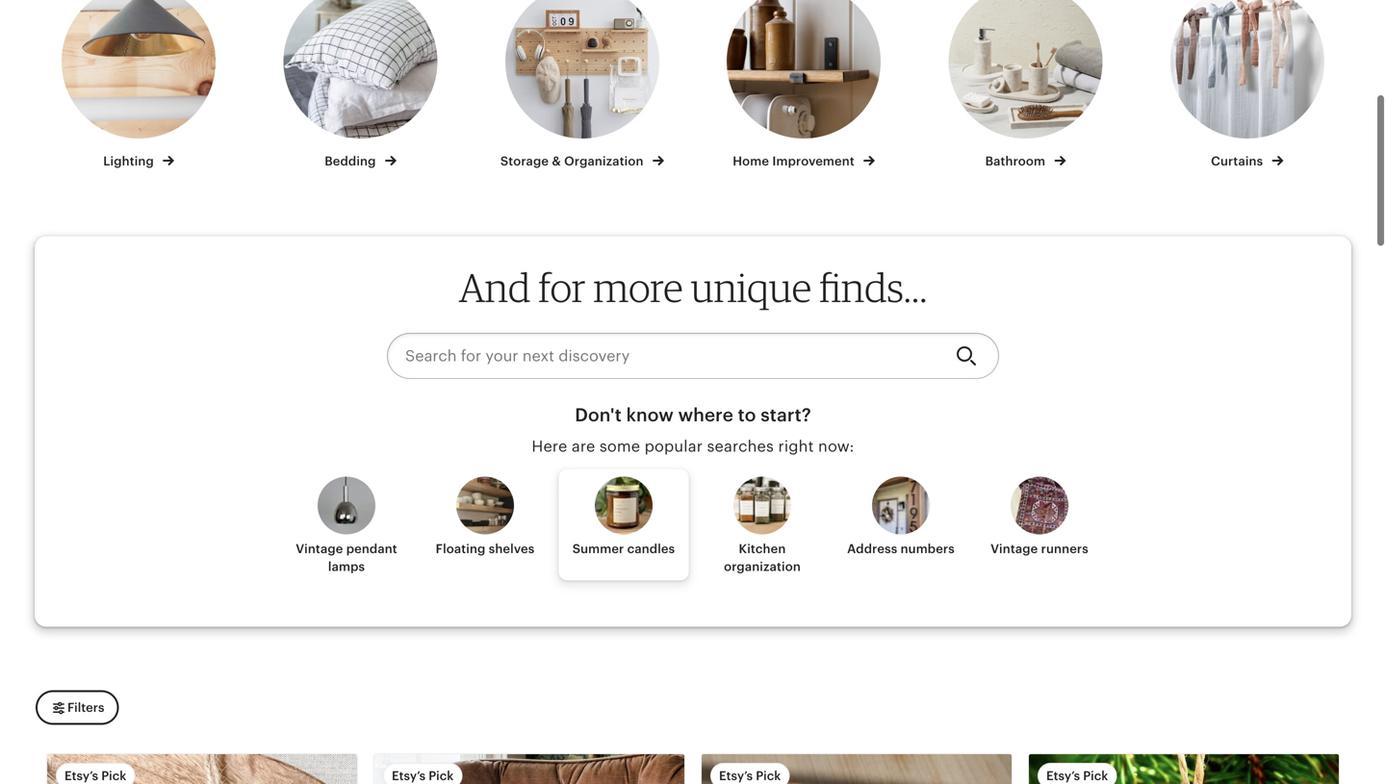 Task type: describe. For each thing, give the bounding box(es) containing it.
address
[[847, 543, 897, 558]]

vintage runners link
[[982, 478, 1097, 574]]

kitchen organization
[[724, 543, 801, 575]]

right
[[778, 439, 814, 456]]

more
[[593, 264, 683, 313]]

candles
[[627, 543, 675, 558]]

here
[[532, 439, 567, 456]]

where
[[678, 406, 733, 426]]

home improvement link
[[710, 0, 898, 171]]

storage
[[500, 155, 549, 169]]

floating shelves
[[436, 543, 535, 558]]

popular
[[645, 439, 703, 456]]

summer
[[573, 543, 624, 558]]

now:
[[818, 439, 854, 456]]

1 etsy's pick link from the left
[[47, 756, 357, 785]]

filters button
[[36, 692, 119, 727]]

curtains link
[[1154, 0, 1341, 171]]

etsy's pick for personalized zip code christmas ornament, home laser cut ornament, hometown local ornament, christmas gift tag, holiday ornament, city "image"
[[64, 770, 126, 784]]

pick for checkered custom name sign | personalized wedding gift for the newlyweds, family name wall hanging home decor, housewarming gift, small image
[[756, 770, 781, 784]]

floating shelves link
[[427, 478, 543, 574]]

summer candles link
[[566, 478, 682, 574]]

storage & organization
[[500, 155, 647, 169]]

pendant
[[346, 543, 397, 558]]

don't
[[575, 406, 622, 426]]

bathroom link
[[932, 0, 1119, 171]]

2 etsy's pick link from the left
[[374, 756, 684, 785]]

finds…
[[819, 264, 927, 313]]

etsy's for personalized zip code christmas ornament, home laser cut ornament, hometown local ornament, christmas gift tag, holiday ornament, city "image"
[[64, 770, 98, 784]]

etsy's pick for christmas pillow: fa la la throw pillow, checker holiday cushion, winter home decor, black and white image at the bottom left of the page
[[392, 770, 454, 784]]

etsy's for happy merry/happy hanukkah/merry christmas/happy merry/hanukkah decoration/fusioned family/judeo christian/interfaith/gift for jewish family image
[[1046, 770, 1080, 784]]

improvement
[[772, 155, 855, 169]]

bathroom
[[985, 155, 1049, 169]]

curtains
[[1211, 155, 1266, 169]]

vintage pendant lamps link
[[289, 478, 404, 577]]

happy merry/happy hanukkah/merry christmas/happy merry/hanukkah decoration/fusioned family/judeo christian/interfaith/gift for jewish family image
[[1029, 756, 1339, 785]]

filters
[[67, 702, 104, 716]]



Task type: locate. For each thing, give the bounding box(es) containing it.
etsy's for checkered custom name sign | personalized wedding gift for the newlyweds, family name wall hanging home decor, housewarming gift, small image
[[719, 770, 753, 784]]

bedding
[[325, 155, 379, 169]]

lighting link
[[45, 0, 232, 171]]

home
[[733, 155, 769, 169]]

home improvement
[[733, 155, 858, 169]]

pick for christmas pillow: fa la la throw pillow, checker holiday cushion, winter home decor, black and white image at the bottom left of the page
[[429, 770, 454, 784]]

1 etsy's from the left
[[64, 770, 98, 784]]

know
[[626, 406, 674, 426]]

summer candles
[[573, 543, 675, 558]]

address numbers
[[847, 543, 955, 558]]

None search field
[[387, 334, 999, 380]]

vintage pendant lamps
[[296, 543, 397, 575]]

1 etsy's pick from the left
[[64, 770, 126, 784]]

here are some popular searches right now:
[[532, 439, 854, 456]]

organization
[[724, 561, 801, 575]]

shelves
[[489, 543, 535, 558]]

lighting
[[103, 155, 157, 169]]

pick for personalized zip code christmas ornament, home laser cut ornament, hometown local ornament, christmas gift tag, holiday ornament, city "image"
[[101, 770, 126, 784]]

etsy's pick for checkered custom name sign | personalized wedding gift for the newlyweds, family name wall hanging home decor, housewarming gift, small image
[[719, 770, 781, 784]]

for
[[538, 264, 586, 313]]

start?
[[761, 406, 811, 426]]

floating
[[436, 543, 486, 558]]

etsy's pick link
[[47, 756, 357, 785], [374, 756, 684, 785], [702, 756, 1012, 785], [1029, 756, 1339, 785]]

etsy's
[[64, 770, 98, 784], [392, 770, 426, 784], [719, 770, 753, 784], [1046, 770, 1080, 784]]

christmas pillow: fa la la throw pillow, checker holiday cushion, winter home decor, black and white image
[[374, 756, 684, 785]]

2 etsy's pick from the left
[[392, 770, 454, 784]]

and for more unique finds…
[[459, 264, 927, 313]]

kitchen
[[739, 543, 786, 558]]

vintage left runners
[[991, 543, 1038, 558]]

unique
[[691, 264, 812, 313]]

3 etsy's pick link from the left
[[702, 756, 1012, 785]]

kitchen organization link
[[705, 478, 820, 577]]

3 etsy's pick from the left
[[719, 770, 781, 784]]

vintage up "lamps"
[[296, 543, 343, 558]]

0 horizontal spatial vintage
[[296, 543, 343, 558]]

address numbers link
[[843, 478, 959, 574]]

bedding link
[[267, 0, 454, 171]]

2 vintage from the left
[[991, 543, 1038, 558]]

3 pick from the left
[[756, 770, 781, 784]]

pick for happy merry/happy hanukkah/merry christmas/happy merry/hanukkah decoration/fusioned family/judeo christian/interfaith/gift for jewish family image
[[1083, 770, 1108, 784]]

runners
[[1041, 543, 1089, 558]]

checkered custom name sign | personalized wedding gift for the newlyweds, family name wall hanging home decor, housewarming gift, small image
[[702, 756, 1012, 785]]

4 etsy's pick link from the left
[[1029, 756, 1339, 785]]

vintage for vintage pendant lamps
[[296, 543, 343, 558]]

vintage
[[296, 543, 343, 558], [991, 543, 1038, 558]]

3 etsy's from the left
[[719, 770, 753, 784]]

some
[[600, 439, 640, 456]]

vintage inside vintage pendant lamps
[[296, 543, 343, 558]]

2 etsy's from the left
[[392, 770, 426, 784]]

are
[[572, 439, 595, 456]]

etsy's pick
[[64, 770, 126, 784], [392, 770, 454, 784], [719, 770, 781, 784], [1046, 770, 1108, 784]]

4 pick from the left
[[1083, 770, 1108, 784]]

organization
[[564, 155, 644, 169]]

Search for your next discovery text field
[[387, 334, 941, 380]]

vintage runners
[[991, 543, 1089, 558]]

etsy's pick for happy merry/happy hanukkah/merry christmas/happy merry/hanukkah decoration/fusioned family/judeo christian/interfaith/gift for jewish family image
[[1046, 770, 1108, 784]]

searches
[[707, 439, 774, 456]]

numbers
[[901, 543, 955, 558]]

pick
[[101, 770, 126, 784], [429, 770, 454, 784], [756, 770, 781, 784], [1083, 770, 1108, 784]]

1 pick from the left
[[101, 770, 126, 784]]

1 horizontal spatial vintage
[[991, 543, 1038, 558]]

etsy's for christmas pillow: fa la la throw pillow, checker holiday cushion, winter home decor, black and white image at the bottom left of the page
[[392, 770, 426, 784]]

and
[[459, 264, 531, 313]]

to
[[738, 406, 756, 426]]

1 vintage from the left
[[296, 543, 343, 558]]

vintage for vintage runners
[[991, 543, 1038, 558]]

lamps
[[328, 561, 365, 575]]

4 etsy's from the left
[[1046, 770, 1080, 784]]

&
[[552, 155, 561, 169]]

2 pick from the left
[[429, 770, 454, 784]]

4 etsy's pick from the left
[[1046, 770, 1108, 784]]

storage & organization link
[[489, 0, 676, 171]]

personalized zip code christmas ornament, home laser cut ornament, hometown local ornament, christmas gift tag, holiday ornament, city image
[[47, 756, 357, 785]]

don't know where to start?
[[575, 406, 811, 426]]



Task type: vqa. For each thing, say whether or not it's contained in the screenshot.
exchanges on the right top
no



